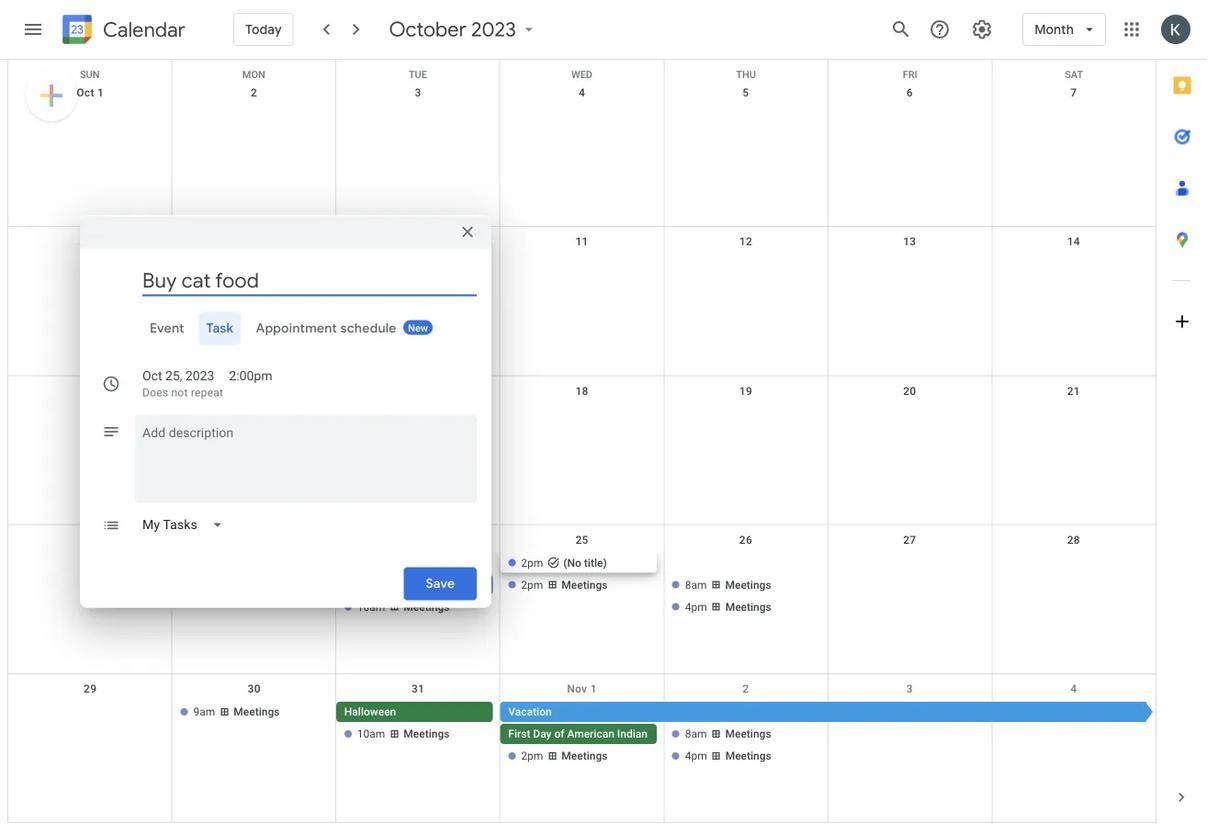Task type: describe. For each thing, give the bounding box(es) containing it.
row containing 8
[[8, 227, 1156, 376]]

schedule appointment
[[361, 579, 472, 592]]

first
[[509, 728, 531, 741]]

new
[[408, 323, 428, 334]]

31
[[412, 683, 425, 696]]

1 horizontal spatial 2
[[743, 683, 750, 696]]

8am for 26
[[685, 579, 707, 592]]

1 for oct 1
[[97, 86, 104, 99]]

12
[[740, 236, 753, 248]]

settings menu image
[[972, 18, 994, 40]]

row containing 16
[[8, 376, 1156, 525]]

appointment
[[256, 320, 337, 337]]

heritage
[[651, 728, 693, 741]]

does not repeat
[[142, 387, 224, 399]]

nov 1
[[567, 683, 597, 696]]

oct 1
[[77, 86, 104, 99]]

0 vertical spatial 3
[[415, 86, 422, 99]]

19
[[740, 385, 753, 397]]

indigenous peoples' day
[[181, 281, 301, 293]]

first day of american indian heritage month
[[509, 728, 728, 741]]

sat
[[1066, 69, 1084, 80]]

indigenous
[[181, 281, 235, 293]]

main drawer image
[[22, 18, 44, 40]]

oct 25, 2023
[[142, 369, 215, 384]]

oct for oct 25, 2023
[[142, 369, 162, 384]]

0 horizontal spatial 2023
[[186, 369, 215, 384]]

calendar
[[103, 17, 186, 43]]

vacation
[[509, 706, 552, 719]]

day inside indigenous peoples' day button
[[282, 281, 301, 293]]

peoples'
[[238, 281, 280, 293]]

month inside button
[[696, 728, 728, 741]]

of
[[555, 728, 565, 741]]

does
[[142, 387, 168, 399]]

1 horizontal spatial 3
[[907, 683, 914, 696]]

1 for nov 1
[[591, 683, 597, 696]]

calendar heading
[[99, 17, 186, 43]]

day inside first day of american indian heritage month button
[[534, 728, 552, 741]]

repeat
[[191, 387, 224, 399]]

nov
[[567, 683, 588, 696]]

schedule
[[361, 579, 407, 592]]

20
[[904, 385, 917, 397]]

title)
[[584, 557, 607, 570]]

10
[[412, 236, 425, 248]]

2 2pm from the top
[[522, 579, 544, 592]]

vacation button
[[500, 702, 1156, 722]]

indigenous peoples' day cell
[[172, 255, 336, 299]]

event
[[150, 320, 185, 337]]

1 horizontal spatial 4
[[1071, 683, 1078, 696]]

sun
[[80, 69, 100, 80]]

today
[[245, 21, 282, 38]]

month button
[[1023, 7, 1107, 51]]

schedule
[[341, 320, 397, 337]]

cell containing 2pm
[[500, 553, 664, 619]]

indian
[[618, 728, 648, 741]]

14
[[1068, 236, 1081, 248]]

oct for oct 1
[[77, 86, 94, 99]]

0 horizontal spatial 4
[[579, 86, 586, 99]]

halloween button
[[336, 702, 493, 722]]

21
[[1068, 385, 1081, 397]]

appointment schedule
[[256, 320, 397, 337]]

indigenous peoples' day button
[[172, 277, 329, 297]]

cell containing vacation
[[500, 702, 1156, 768]]

30
[[248, 683, 261, 696]]

4pm for 26
[[685, 601, 708, 614]]

5
[[743, 86, 750, 99]]

1 horizontal spatial tab list
[[1157, 60, 1208, 772]]

american
[[568, 728, 615, 741]]

13
[[904, 236, 917, 248]]



Task type: locate. For each thing, give the bounding box(es) containing it.
tab list containing event
[[95, 312, 477, 345]]

7
[[1071, 86, 1078, 99]]

row
[[8, 60, 1156, 80], [8, 78, 1156, 227], [8, 227, 1156, 376], [8, 376, 1156, 525], [8, 525, 1156, 675], [8, 675, 1156, 824]]

oct up does
[[142, 369, 162, 384]]

0 vertical spatial day
[[282, 281, 301, 293]]

month right heritage
[[696, 728, 728, 741]]

oct
[[77, 86, 94, 99], [142, 369, 162, 384]]

10am
[[357, 601, 385, 614], [357, 728, 385, 741]]

25,
[[165, 369, 182, 384]]

(no title)
[[564, 557, 607, 570]]

29
[[84, 683, 97, 696]]

grid containing oct 1
[[7, 60, 1156, 824]]

2 8am from the top
[[685, 728, 707, 741]]

2 down mon
[[251, 86, 258, 99]]

28
[[1068, 534, 1081, 547]]

0 vertical spatial 4
[[579, 86, 586, 99]]

2 up the vacation button
[[743, 683, 750, 696]]

first day of american indian heritage month button
[[500, 724, 728, 744]]

1 vertical spatial month
[[696, 728, 728, 741]]

1 horizontal spatial oct
[[142, 369, 162, 384]]

2pm
[[522, 557, 544, 570], [522, 579, 544, 592], [522, 750, 544, 763]]

1 right nov
[[591, 683, 597, 696]]

task button
[[199, 312, 241, 345]]

new element
[[404, 320, 433, 335]]

month
[[1035, 21, 1075, 38], [696, 728, 728, 741]]

1 down sun
[[97, 86, 104, 99]]

calendar element
[[59, 11, 186, 51]]

1 vertical spatial 10am
[[357, 728, 385, 741]]

(no
[[564, 557, 582, 570]]

10am for schedule appointment
[[357, 601, 385, 614]]

0 vertical spatial 2
[[251, 86, 258, 99]]

25
[[576, 534, 589, 547]]

halloween
[[345, 706, 396, 719]]

appointment
[[409, 579, 472, 592]]

3 row from the top
[[8, 227, 1156, 376]]

mon
[[243, 69, 266, 80]]

1 vertical spatial 8am
[[685, 728, 707, 741]]

2 row from the top
[[8, 78, 1156, 227]]

1 vertical spatial 4pm
[[685, 750, 708, 763]]

6 row from the top
[[8, 675, 1156, 824]]

1 vertical spatial 1
[[591, 683, 597, 696]]

1 horizontal spatial 1
[[591, 683, 597, 696]]

day
[[282, 281, 301, 293], [534, 728, 552, 741]]

0 vertical spatial month
[[1035, 21, 1075, 38]]

fri
[[903, 69, 918, 80]]

1 2pm from the top
[[522, 557, 544, 570]]

tue
[[409, 69, 427, 80]]

18
[[576, 385, 589, 397]]

grid
[[7, 60, 1156, 824]]

wed
[[572, 69, 593, 80]]

11
[[576, 236, 589, 248]]

None field
[[135, 509, 238, 542]]

event button
[[142, 312, 192, 345]]

4pm for 2
[[685, 750, 708, 763]]

2023
[[472, 17, 517, 42], [186, 369, 215, 384]]

1
[[97, 86, 104, 99], [591, 683, 597, 696]]

0 horizontal spatial oct
[[77, 86, 94, 99]]

tab list
[[1157, 60, 1208, 772], [95, 312, 477, 345]]

day right peoples'
[[282, 281, 301, 293]]

1 8am from the top
[[685, 579, 707, 592]]

2pm left (no at the bottom of the page
[[522, 557, 544, 570]]

1 horizontal spatial month
[[1035, 21, 1075, 38]]

4 row from the top
[[8, 376, 1156, 525]]

row containing 25
[[8, 525, 1156, 675]]

row containing 29
[[8, 675, 1156, 824]]

task
[[207, 320, 234, 337]]

cell containing halloween
[[336, 702, 500, 768]]

1 4pm from the top
[[685, 601, 708, 614]]

4
[[579, 86, 586, 99], [1071, 683, 1078, 696]]

2023 up repeat
[[186, 369, 215, 384]]

0 vertical spatial 4pm
[[685, 601, 708, 614]]

10am for halloween
[[357, 728, 385, 741]]

6
[[907, 86, 914, 99]]

8am for 2
[[685, 728, 707, 741]]

1 10am from the top
[[357, 601, 385, 614]]

0 vertical spatial 2023
[[472, 17, 517, 42]]

1 horizontal spatial day
[[534, 728, 552, 741]]

1 vertical spatial day
[[534, 728, 552, 741]]

2:00pm
[[229, 369, 273, 384]]

0 horizontal spatial 1
[[97, 86, 104, 99]]

3
[[415, 86, 422, 99], [907, 683, 914, 696]]

8am
[[685, 579, 707, 592], [685, 728, 707, 741]]

0 vertical spatial 8am
[[685, 579, 707, 592]]

3 2pm from the top
[[522, 750, 544, 763]]

day left of
[[534, 728, 552, 741]]

2 10am from the top
[[357, 728, 385, 741]]

5 row from the top
[[8, 525, 1156, 675]]

october 2023
[[389, 17, 517, 42]]

1 vertical spatial 4
[[1071, 683, 1078, 696]]

27
[[904, 534, 917, 547]]

10am down schedule
[[357, 601, 385, 614]]

0 horizontal spatial month
[[696, 728, 728, 741]]

month inside popup button
[[1035, 21, 1075, 38]]

october
[[389, 17, 467, 42]]

1 vertical spatial 2
[[743, 683, 750, 696]]

0 horizontal spatial day
[[282, 281, 301, 293]]

0 vertical spatial 1
[[97, 86, 104, 99]]

meetings
[[562, 579, 608, 592], [726, 579, 772, 592], [404, 601, 450, 614], [726, 601, 772, 614], [234, 706, 280, 719], [404, 728, 450, 741], [726, 728, 772, 741], [562, 750, 608, 763], [726, 750, 772, 763]]

2 vertical spatial 2pm
[[522, 750, 544, 763]]

2
[[251, 86, 258, 99], [743, 683, 750, 696]]

0 vertical spatial 2pm
[[522, 557, 544, 570]]

row containing sun
[[8, 60, 1156, 80]]

10am down halloween
[[357, 728, 385, 741]]

row containing oct 1
[[8, 78, 1156, 227]]

0 vertical spatial 10am
[[357, 601, 385, 614]]

0 horizontal spatial 3
[[415, 86, 422, 99]]

Add title text field
[[142, 267, 477, 295]]

3 up the vacation button
[[907, 683, 914, 696]]

cell containing schedule appointment
[[336, 553, 500, 619]]

1 vertical spatial 2023
[[186, 369, 215, 384]]

support image
[[930, 18, 952, 40]]

Add description text field
[[135, 422, 477, 489]]

not
[[171, 387, 188, 399]]

1 row from the top
[[8, 60, 1156, 80]]

1 horizontal spatial 2023
[[472, 17, 517, 42]]

today button
[[233, 7, 294, 51]]

2pm right appointment
[[522, 579, 544, 592]]

1 vertical spatial 3
[[907, 683, 914, 696]]

9am
[[193, 706, 215, 719]]

1 vertical spatial 2pm
[[522, 579, 544, 592]]

0 vertical spatial oct
[[77, 86, 94, 99]]

3 down tue
[[415, 86, 422, 99]]

2pm down first
[[522, 750, 544, 763]]

8
[[87, 236, 94, 248]]

month up sat
[[1035, 21, 1075, 38]]

0 horizontal spatial tab list
[[95, 312, 477, 345]]

thu
[[737, 69, 756, 80]]

cell
[[8, 255, 172, 299], [336, 255, 500, 299], [500, 255, 664, 299], [828, 255, 992, 299], [8, 553, 172, 619], [336, 553, 500, 619], [500, 553, 664, 619], [664, 553, 828, 619], [828, 553, 992, 619], [8, 702, 172, 768], [336, 702, 500, 768], [500, 702, 1156, 768], [664, 702, 828, 768], [828, 702, 992, 768], [992, 702, 1156, 768]]

oct down sun
[[77, 86, 94, 99]]

2023 right october
[[472, 17, 517, 42]]

2 4pm from the top
[[685, 750, 708, 763]]

schedule appointment button
[[336, 575, 493, 595]]

0 horizontal spatial 2
[[251, 86, 258, 99]]

16
[[248, 385, 261, 397]]

4pm
[[685, 601, 708, 614], [685, 750, 708, 763]]

9
[[251, 236, 258, 248]]

1 vertical spatial oct
[[142, 369, 162, 384]]

26
[[740, 534, 753, 547]]

october 2023 button
[[382, 17, 546, 42]]



Task type: vqa. For each thing, say whether or not it's contained in the screenshot.
the groups
no



